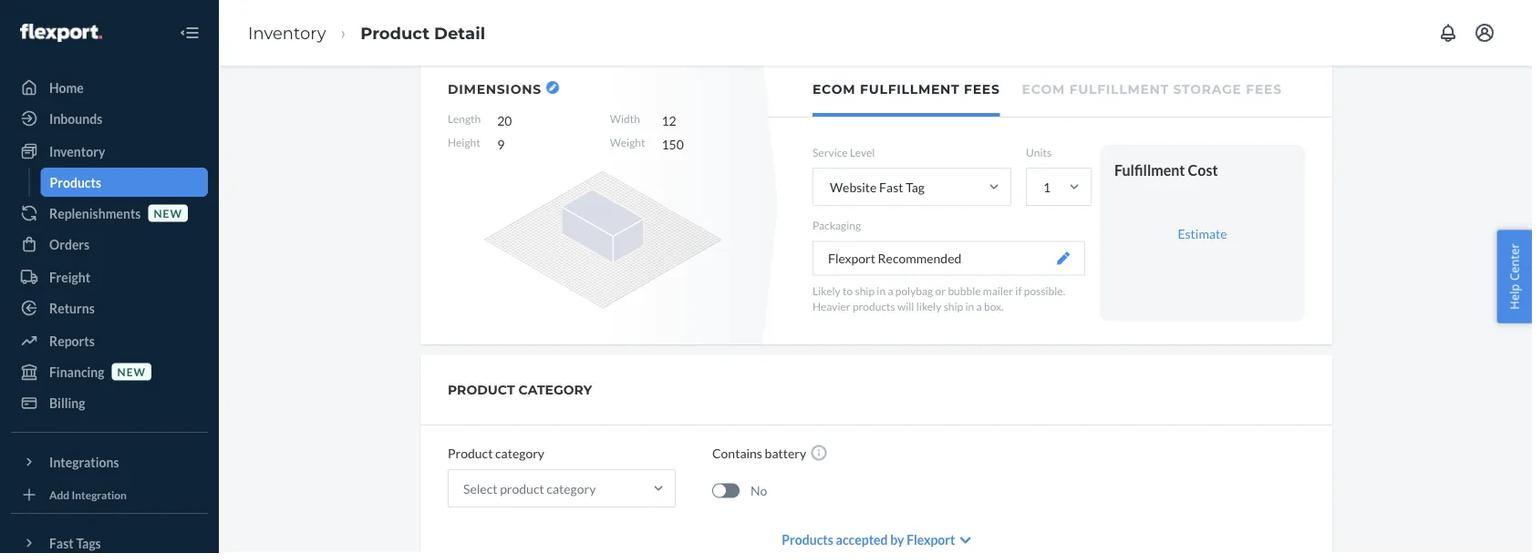 Task type: locate. For each thing, give the bounding box(es) containing it.
breadcrumbs navigation
[[234, 6, 500, 59]]

product left detail
[[361, 23, 430, 43]]

tab list
[[769, 63, 1333, 118]]

a up "products"
[[888, 284, 894, 297]]

category right product
[[547, 481, 596, 497]]

box.
[[984, 300, 1004, 313]]

1 horizontal spatial products
[[782, 532, 834, 548]]

1 vertical spatial inventory
[[49, 144, 105, 159]]

select
[[463, 481, 498, 497]]

0 horizontal spatial fees
[[964, 82, 1000, 97]]

1 horizontal spatial inventory link
[[248, 23, 326, 43]]

help
[[1507, 284, 1523, 310]]

products for products
[[50, 175, 101, 190]]

0 horizontal spatial inventory
[[49, 144, 105, 159]]

ecom up units
[[1022, 82, 1066, 97]]

likely
[[813, 284, 841, 297]]

fast left tag
[[880, 179, 904, 195]]

possible.
[[1024, 284, 1066, 297]]

home link
[[11, 73, 208, 102]]

new for financing
[[117, 365, 146, 379]]

level
[[850, 146, 875, 159]]

0 vertical spatial in
[[877, 284, 886, 297]]

storage
[[1174, 82, 1242, 97]]

0 horizontal spatial ship
[[855, 284, 875, 297]]

add integration link
[[11, 484, 208, 506]]

ship right to
[[855, 284, 875, 297]]

0 horizontal spatial new
[[117, 365, 146, 379]]

new down products link
[[154, 207, 182, 220]]

help center button
[[1498, 230, 1533, 324]]

a
[[888, 284, 894, 297], [977, 300, 982, 313]]

1 horizontal spatial ecom
[[1022, 82, 1066, 97]]

billing link
[[11, 389, 208, 418]]

1 vertical spatial products
[[782, 532, 834, 548]]

fulfillment for fees
[[860, 82, 960, 97]]

2 ecom from the left
[[1022, 82, 1066, 97]]

1 horizontal spatial fast
[[880, 179, 904, 195]]

fulfillment up level
[[860, 82, 960, 97]]

close navigation image
[[179, 22, 201, 44]]

product detail link
[[361, 23, 485, 43]]

product up select
[[448, 446, 493, 461]]

0 vertical spatial new
[[154, 207, 182, 220]]

category
[[495, 446, 545, 461], [547, 481, 596, 497]]

weight
[[610, 136, 645, 149]]

1 horizontal spatial ship
[[944, 300, 964, 313]]

inventory
[[248, 23, 326, 43], [49, 144, 105, 159]]

a left box.
[[977, 300, 982, 313]]

service level
[[813, 146, 875, 159]]

1 horizontal spatial a
[[977, 300, 982, 313]]

0 horizontal spatial fast
[[49, 536, 74, 552]]

products for products accepted by flexport
[[782, 532, 834, 548]]

products
[[853, 300, 896, 313]]

ecom fulfillment storage fees tab
[[1022, 63, 1283, 113]]

or
[[936, 284, 946, 297]]

orders link
[[11, 230, 208, 259]]

inbounds
[[49, 111, 102, 126]]

1 horizontal spatial category
[[547, 481, 596, 497]]

0 horizontal spatial product
[[361, 23, 430, 43]]

1 vertical spatial product
[[448, 446, 493, 461]]

integration
[[72, 488, 127, 502]]

accepted
[[836, 532, 888, 548]]

flexport up to
[[828, 251, 876, 266]]

inventory inside breadcrumbs navigation
[[248, 23, 326, 43]]

polybag
[[896, 284, 934, 297]]

ecom fulfillment fees tab
[[813, 63, 1000, 117]]

0 vertical spatial products
[[50, 175, 101, 190]]

0 vertical spatial inventory link
[[248, 23, 326, 43]]

in up "products"
[[877, 284, 886, 297]]

contains
[[713, 446, 763, 461]]

product
[[361, 23, 430, 43], [448, 446, 493, 461]]

flexport inside flexport recommended 'button'
[[828, 251, 876, 266]]

contains battery
[[713, 446, 807, 461]]

flexport logo image
[[20, 24, 102, 42]]

12 height
[[448, 113, 677, 149]]

pen image
[[1057, 252, 1070, 265]]

products up replenishments
[[50, 175, 101, 190]]

ship
[[855, 284, 875, 297], [944, 300, 964, 313]]

0 vertical spatial inventory
[[248, 23, 326, 43]]

inventory link
[[248, 23, 326, 43], [11, 137, 208, 166]]

estimate
[[1178, 226, 1228, 241]]

1 vertical spatial new
[[117, 365, 146, 379]]

1 horizontal spatial in
[[966, 300, 975, 313]]

0 horizontal spatial inventory link
[[11, 137, 208, 166]]

1 vertical spatial category
[[547, 481, 596, 497]]

0 vertical spatial ship
[[855, 284, 875, 297]]

fulfillment for storage
[[1070, 82, 1170, 97]]

mailer
[[983, 284, 1014, 297]]

website fast tag
[[830, 179, 925, 195]]

flexport right by
[[907, 532, 956, 548]]

tags
[[76, 536, 101, 552]]

add
[[49, 488, 70, 502]]

fulfillment left storage
[[1070, 82, 1170, 97]]

ecom up 'service'
[[813, 82, 856, 97]]

0 vertical spatial category
[[495, 446, 545, 461]]

0 horizontal spatial ecom
[[813, 82, 856, 97]]

0 horizontal spatial products
[[50, 175, 101, 190]]

0 vertical spatial flexport
[[828, 251, 876, 266]]

fast
[[880, 179, 904, 195], [49, 536, 74, 552]]

reports
[[49, 333, 95, 349]]

0 vertical spatial fast
[[880, 179, 904, 195]]

cost
[[1188, 161, 1219, 179]]

detail
[[434, 23, 485, 43]]

open account menu image
[[1474, 22, 1496, 44]]

1 vertical spatial inventory link
[[11, 137, 208, 166]]

new for replenishments
[[154, 207, 182, 220]]

1 horizontal spatial fees
[[1247, 82, 1283, 97]]

150
[[662, 136, 684, 152]]

0 vertical spatial product
[[361, 23, 430, 43]]

in down 'bubble'
[[966, 300, 975, 313]]

new
[[154, 207, 182, 220], [117, 365, 146, 379]]

20
[[497, 113, 512, 128]]

0 horizontal spatial a
[[888, 284, 894, 297]]

fast left tags
[[49, 536, 74, 552]]

1 vertical spatial ship
[[944, 300, 964, 313]]

product
[[500, 481, 544, 497]]

ecom for ecom fulfillment fees
[[813, 82, 856, 97]]

products
[[50, 175, 101, 190], [782, 532, 834, 548]]

1 ecom from the left
[[813, 82, 856, 97]]

product category
[[448, 383, 592, 398]]

service
[[813, 146, 848, 159]]

help center
[[1507, 244, 1523, 310]]

1 horizontal spatial new
[[154, 207, 182, 220]]

0 vertical spatial a
[[888, 284, 894, 297]]

ship down 'bubble'
[[944, 300, 964, 313]]

products left the accepted
[[782, 532, 834, 548]]

0 horizontal spatial flexport
[[828, 251, 876, 266]]

flexport
[[828, 251, 876, 266], [907, 532, 956, 548]]

center
[[1507, 244, 1523, 281]]

fees
[[964, 82, 1000, 97], [1247, 82, 1283, 97]]

ecom
[[813, 82, 856, 97], [1022, 82, 1066, 97]]

fast tags button
[[11, 529, 208, 554]]

1 horizontal spatial product
[[448, 446, 493, 461]]

category up product
[[495, 446, 545, 461]]

home
[[49, 80, 84, 95]]

new down reports link
[[117, 365, 146, 379]]

estimate link
[[1178, 226, 1228, 241]]

product inside breadcrumbs navigation
[[361, 23, 430, 43]]

orders
[[49, 237, 90, 252]]

0 horizontal spatial in
[[877, 284, 886, 297]]

in
[[877, 284, 886, 297], [966, 300, 975, 313]]

1 vertical spatial flexport
[[907, 532, 956, 548]]

freight
[[49, 270, 90, 285]]

1 vertical spatial fast
[[49, 536, 74, 552]]

1 horizontal spatial inventory
[[248, 23, 326, 43]]



Task type: describe. For each thing, give the bounding box(es) containing it.
ecom fulfillment storage fees
[[1022, 82, 1283, 97]]

no
[[751, 484, 768, 499]]

products link
[[41, 168, 208, 197]]

1 vertical spatial a
[[977, 300, 982, 313]]

width
[[610, 112, 640, 125]]

likely to ship in a polybag or bubble mailer if possible. heavier products will likely ship in a box.
[[813, 284, 1066, 313]]

height
[[448, 136, 481, 149]]

fast tags
[[49, 536, 101, 552]]

1 vertical spatial in
[[966, 300, 975, 313]]

likely
[[917, 300, 942, 313]]

open notifications image
[[1438, 22, 1460, 44]]

by
[[891, 532, 905, 548]]

flexport recommended button
[[813, 241, 1086, 276]]

add integration
[[49, 488, 127, 502]]

inbounds link
[[11, 104, 208, 133]]

units
[[1026, 146, 1052, 159]]

returns link
[[11, 294, 208, 323]]

select product category
[[463, 481, 596, 497]]

tab list containing ecom fulfillment fees
[[769, 63, 1333, 118]]

length
[[448, 112, 481, 125]]

product
[[448, 383, 515, 398]]

pencil alt image
[[549, 84, 556, 91]]

recommended
[[878, 251, 962, 266]]

category
[[519, 383, 592, 398]]

product category
[[448, 446, 545, 461]]

integrations
[[49, 455, 119, 470]]

website
[[830, 179, 877, 195]]

12
[[662, 113, 677, 128]]

1 fees from the left
[[964, 82, 1000, 97]]

bubble
[[948, 284, 981, 297]]

flexport recommended
[[828, 251, 962, 266]]

ecom for ecom fulfillment storage fees
[[1022, 82, 1066, 97]]

9
[[497, 136, 505, 152]]

dimensions
[[448, 81, 542, 97]]

if
[[1016, 284, 1022, 297]]

replenishments
[[49, 206, 141, 221]]

heavier
[[813, 300, 851, 313]]

product for product category
[[448, 446, 493, 461]]

1
[[1044, 179, 1051, 195]]

ecom fulfillment fees
[[813, 82, 1000, 97]]

fulfillment left the cost at top right
[[1115, 161, 1186, 179]]

battery
[[765, 446, 807, 461]]

product detail
[[361, 23, 485, 43]]

product for product detail
[[361, 23, 430, 43]]

fulfillment cost
[[1115, 161, 1219, 179]]

inventory link inside breadcrumbs navigation
[[248, 23, 326, 43]]

will
[[898, 300, 915, 313]]

integrations button
[[11, 448, 208, 477]]

reports link
[[11, 327, 208, 356]]

products accepted by flexport
[[782, 532, 956, 548]]

packaging
[[813, 219, 861, 232]]

tag
[[906, 179, 925, 195]]

financing
[[49, 364, 105, 380]]

1 horizontal spatial flexport
[[907, 532, 956, 548]]

chevron down image
[[960, 535, 971, 547]]

billing
[[49, 396, 85, 411]]

0 horizontal spatial category
[[495, 446, 545, 461]]

to
[[843, 284, 853, 297]]

2 fees from the left
[[1247, 82, 1283, 97]]

fast inside fast tags dropdown button
[[49, 536, 74, 552]]

freight link
[[11, 263, 208, 292]]

returns
[[49, 301, 95, 316]]



Task type: vqa. For each thing, say whether or not it's contained in the screenshot.
the top from
no



